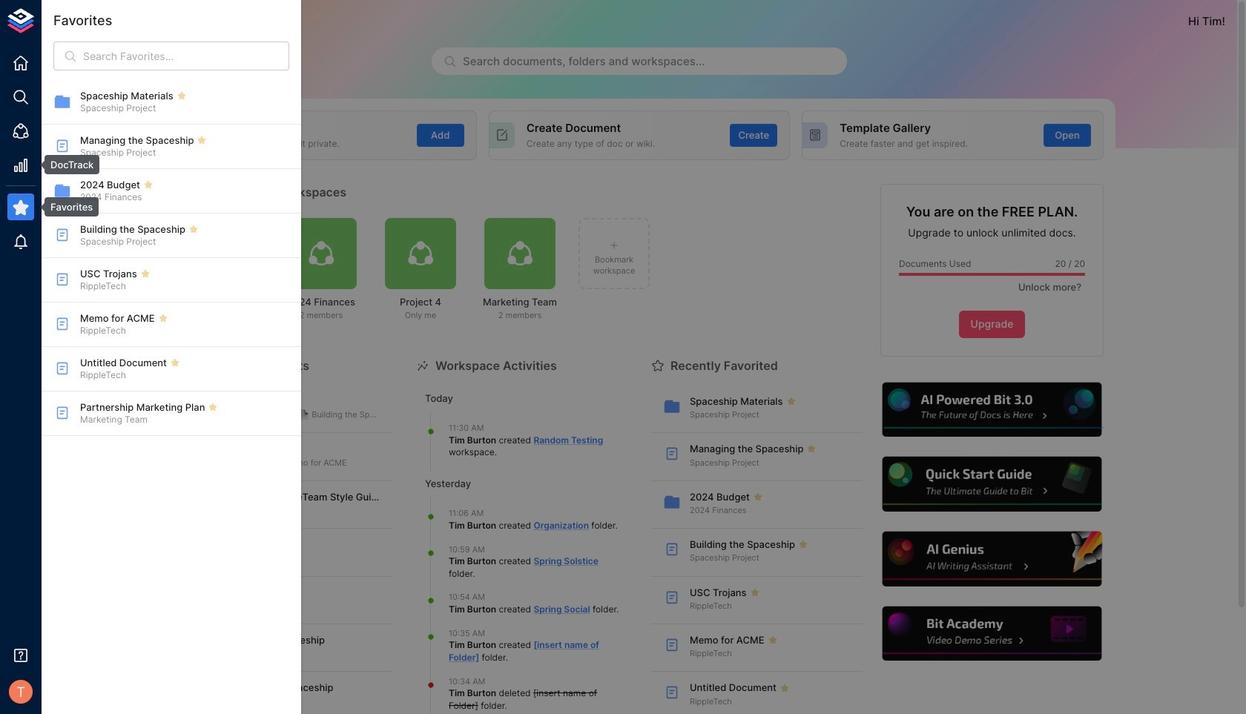 Task type: describe. For each thing, give the bounding box(es) containing it.
3 help image from the top
[[880, 530, 1104, 589]]

1 tooltip from the top
[[34, 155, 100, 174]]

1 help image from the top
[[880, 380, 1104, 439]]

2 tooltip from the top
[[34, 197, 99, 217]]



Task type: vqa. For each thing, say whether or not it's contained in the screenshot.
Financial
no



Task type: locate. For each thing, give the bounding box(es) containing it.
help image
[[880, 380, 1104, 439], [880, 455, 1104, 514], [880, 530, 1104, 589], [880, 605, 1104, 663]]

Search Favorites... text field
[[83, 42, 289, 71]]

2 help image from the top
[[880, 455, 1104, 514]]

1 vertical spatial tooltip
[[34, 197, 99, 217]]

0 vertical spatial tooltip
[[34, 155, 100, 174]]

4 help image from the top
[[880, 605, 1104, 663]]

tooltip
[[34, 155, 100, 174], [34, 197, 99, 217]]



